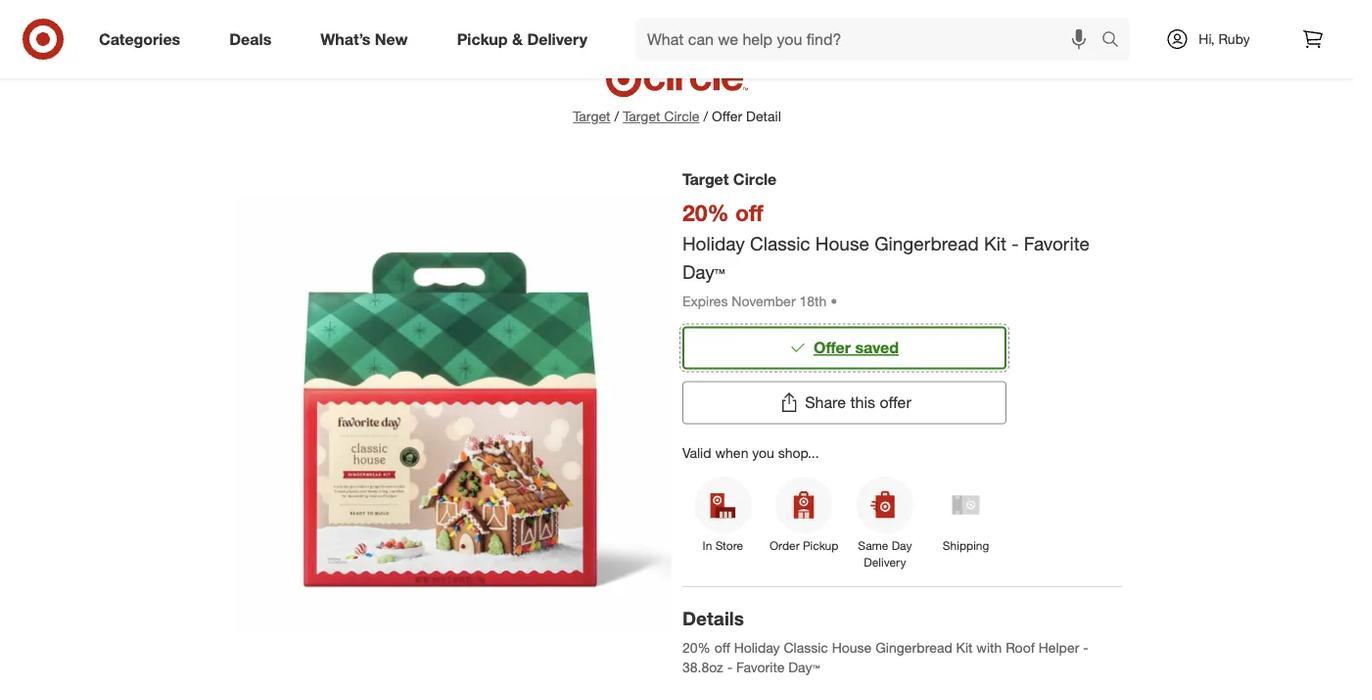 Task type: describe. For each thing, give the bounding box(es) containing it.
0 vertical spatial pickup
[[457, 29, 508, 49]]

off inside 20% off holiday classic house gingerbread kit - favorite day™ expires november 18th •
[[736, 199, 764, 226]]

november
[[732, 292, 796, 309]]

same day delivery
[[859, 539, 913, 570]]

shipping
[[943, 539, 990, 553]]

house inside details 20% off holiday classic house gingerbread kit with roof helper - 38.8oz - favorite day™
[[833, 640, 872, 657]]

order pickup
[[770, 539, 839, 553]]

detail
[[747, 108, 782, 125]]

order
[[770, 539, 800, 553]]

favorite inside 20% off holiday classic house gingerbread kit - favorite day™ expires november 18th •
[[1025, 232, 1090, 255]]

off inside details 20% off holiday classic house gingerbread kit with roof helper - 38.8oz - favorite day™
[[715, 640, 731, 657]]

2 horizontal spatial -
[[1084, 640, 1089, 657]]

expires
[[683, 292, 728, 309]]

•
[[831, 292, 838, 309]]

offer
[[880, 393, 912, 412]]

0 vertical spatial offer
[[712, 108, 743, 125]]

share this offer
[[806, 393, 912, 412]]

search button
[[1093, 18, 1140, 65]]

day™ inside details 20% off holiday classic house gingerbread kit with roof helper - 38.8oz - favorite day™
[[789, 659, 820, 676]]

What can we help you find? suggestions appear below search field
[[636, 18, 1107, 61]]

offer saved button
[[683, 327, 1007, 370]]

what's new
[[321, 29, 408, 49]]

20% inside details 20% off holiday classic house gingerbread kit with roof helper - 38.8oz - favorite day™
[[683, 640, 711, 657]]

1 / from the left
[[615, 108, 619, 125]]

details
[[683, 608, 745, 630]]

1 horizontal spatial target
[[623, 108, 661, 125]]

categories link
[[82, 18, 205, 61]]

favorite inside details 20% off holiday classic house gingerbread kit with roof helper - 38.8oz - favorite day™
[[737, 659, 785, 676]]

target for target circle
[[683, 169, 729, 189]]

classic inside 20% off holiday classic house gingerbread kit - favorite day™ expires november 18th •
[[750, 232, 811, 255]]

in
[[703, 539, 713, 553]]

details 20% off holiday classic house gingerbread kit with roof helper - 38.8oz - favorite day™
[[683, 608, 1093, 676]]

with
[[977, 640, 1003, 657]]

when
[[716, 444, 749, 461]]

shop...
[[779, 444, 820, 461]]

1 vertical spatial circle
[[734, 169, 777, 189]]

share
[[806, 393, 847, 412]]

18th
[[800, 292, 827, 309]]

target circle button
[[623, 107, 700, 126]]

you
[[753, 444, 775, 461]]

search
[[1093, 31, 1140, 51]]

0 horizontal spatial -
[[728, 659, 733, 676]]

new
[[375, 29, 408, 49]]

target / target circle / offer detail
[[573, 108, 782, 125]]

20% off holiday classic house gingerbread kit - favorite day™ expires november 18th •
[[683, 199, 1090, 309]]

pickup & delivery
[[457, 29, 588, 49]]

- inside 20% off holiday classic house gingerbread kit - favorite day™ expires november 18th •
[[1012, 232, 1019, 255]]

1 horizontal spatial pickup
[[803, 539, 839, 553]]

target for target / target circle / offer detail
[[573, 108, 611, 125]]

&
[[512, 29, 523, 49]]

helper
[[1039, 640, 1080, 657]]

this
[[851, 393, 876, 412]]



Task type: vqa. For each thing, say whether or not it's contained in the screenshot.
Chocolate Types: Milk Chocolate
no



Task type: locate. For each thing, give the bounding box(es) containing it.
1 vertical spatial gingerbread
[[876, 640, 953, 657]]

target circle logo image
[[603, 58, 752, 99]]

1 horizontal spatial -
[[1012, 232, 1019, 255]]

2 horizontal spatial target
[[683, 169, 729, 189]]

/ right target circle button at the top
[[704, 108, 708, 125]]

1 horizontal spatial day™
[[789, 659, 820, 676]]

target down target / target circle / offer detail
[[683, 169, 729, 189]]

target left target circle button at the top
[[573, 108, 611, 125]]

target circle link
[[623, 107, 700, 126]]

roof
[[1006, 640, 1035, 657]]

0 horizontal spatial favorite
[[737, 659, 785, 676]]

20% up 38.8oz
[[683, 640, 711, 657]]

1 vertical spatial day™
[[789, 659, 820, 676]]

1 horizontal spatial /
[[704, 108, 708, 125]]

1 horizontal spatial delivery
[[864, 555, 907, 570]]

1 vertical spatial -
[[1084, 640, 1089, 657]]

1 vertical spatial off
[[715, 640, 731, 657]]

1 20% from the top
[[683, 199, 730, 226]]

holiday
[[683, 232, 745, 255], [734, 640, 780, 657]]

offer saved
[[814, 338, 899, 357]]

delivery inside 'same day delivery'
[[864, 555, 907, 570]]

holiday inside 20% off holiday classic house gingerbread kit - favorite day™ expires november 18th •
[[683, 232, 745, 255]]

0 vertical spatial holiday
[[683, 232, 745, 255]]

0 vertical spatial classic
[[750, 232, 811, 255]]

0 vertical spatial circle
[[665, 108, 700, 125]]

pickup
[[457, 29, 508, 49], [803, 539, 839, 553]]

1 horizontal spatial offer
[[814, 338, 851, 357]]

0 vertical spatial 20%
[[683, 199, 730, 226]]

same
[[859, 539, 889, 553]]

deals
[[229, 29, 272, 49]]

pickup left &
[[457, 29, 508, 49]]

delivery for day
[[864, 555, 907, 570]]

off down target circle
[[736, 199, 764, 226]]

0 horizontal spatial offer
[[712, 108, 743, 125]]

20% down target circle
[[683, 199, 730, 226]]

saved
[[856, 338, 899, 357]]

day™ inside 20% off holiday classic house gingerbread kit - favorite day™ expires november 18th •
[[683, 261, 725, 284]]

valid when you shop...
[[683, 444, 820, 461]]

share this offer button
[[683, 381, 1007, 425]]

in store
[[703, 539, 744, 553]]

2 / from the left
[[704, 108, 708, 125]]

classic
[[750, 232, 811, 255], [784, 640, 829, 657]]

categories
[[99, 29, 180, 49]]

day™
[[683, 261, 725, 284], [789, 659, 820, 676]]

circle down the target circle logo in the top of the page
[[665, 108, 700, 125]]

classic inside details 20% off holiday classic house gingerbread kit with roof helper - 38.8oz - favorite day™
[[784, 640, 829, 657]]

pickup & delivery link
[[441, 18, 612, 61]]

0 horizontal spatial kit
[[957, 640, 973, 657]]

0 vertical spatial kit
[[985, 232, 1007, 255]]

0 vertical spatial -
[[1012, 232, 1019, 255]]

0 horizontal spatial day™
[[683, 261, 725, 284]]

delivery
[[528, 29, 588, 49], [864, 555, 907, 570]]

house inside 20% off holiday classic house gingerbread kit - favorite day™ expires november 18th •
[[816, 232, 870, 255]]

20%
[[683, 199, 730, 226], [683, 640, 711, 657]]

0 vertical spatial day™
[[683, 261, 725, 284]]

1 vertical spatial favorite
[[737, 659, 785, 676]]

valid
[[683, 444, 712, 461]]

what's new link
[[304, 18, 433, 61]]

kit inside details 20% off holiday classic house gingerbread kit with roof helper - 38.8oz - favorite day™
[[957, 640, 973, 657]]

1 vertical spatial kit
[[957, 640, 973, 657]]

/ right target 'link'
[[615, 108, 619, 125]]

2 20% from the top
[[683, 640, 711, 657]]

target
[[573, 108, 611, 125], [623, 108, 661, 125], [683, 169, 729, 189]]

1 vertical spatial house
[[833, 640, 872, 657]]

0 horizontal spatial off
[[715, 640, 731, 657]]

gingerbread
[[875, 232, 979, 255], [876, 640, 953, 657]]

1 vertical spatial holiday
[[734, 640, 780, 657]]

ruby
[[1219, 30, 1251, 48]]

2 vertical spatial -
[[728, 659, 733, 676]]

1 horizontal spatial off
[[736, 199, 764, 226]]

delivery for &
[[528, 29, 588, 49]]

hi, ruby
[[1200, 30, 1251, 48]]

1 vertical spatial 20%
[[683, 640, 711, 657]]

holiday down details
[[734, 640, 780, 657]]

1 vertical spatial delivery
[[864, 555, 907, 570]]

circle
[[665, 108, 700, 125], [734, 169, 777, 189]]

circle down detail
[[734, 169, 777, 189]]

0 vertical spatial off
[[736, 199, 764, 226]]

0 vertical spatial gingerbread
[[875, 232, 979, 255]]

target circle
[[683, 169, 777, 189]]

20% inside 20% off holiday classic house gingerbread kit - favorite day™ expires november 18th •
[[683, 199, 730, 226]]

off
[[736, 199, 764, 226], [715, 640, 731, 657]]

1 horizontal spatial circle
[[734, 169, 777, 189]]

offer left saved on the right
[[814, 338, 851, 357]]

off up 38.8oz
[[715, 640, 731, 657]]

0 vertical spatial favorite
[[1025, 232, 1090, 255]]

gingerbread inside 20% off holiday classic house gingerbread kit - favorite day™ expires november 18th •
[[875, 232, 979, 255]]

/
[[615, 108, 619, 125], [704, 108, 708, 125]]

holiday inside details 20% off holiday classic house gingerbread kit with roof helper - 38.8oz - favorite day™
[[734, 640, 780, 657]]

0 horizontal spatial target
[[573, 108, 611, 125]]

0 horizontal spatial circle
[[665, 108, 700, 125]]

1 horizontal spatial kit
[[985, 232, 1007, 255]]

what's
[[321, 29, 371, 49]]

delivery down same on the bottom right of page
[[864, 555, 907, 570]]

-
[[1012, 232, 1019, 255], [1084, 640, 1089, 657], [728, 659, 733, 676]]

0 vertical spatial delivery
[[528, 29, 588, 49]]

holiday up the expires
[[683, 232, 745, 255]]

0 vertical spatial house
[[816, 232, 870, 255]]

store
[[716, 539, 744, 553]]

pickup right order
[[803, 539, 839, 553]]

favorite
[[1025, 232, 1090, 255], [737, 659, 785, 676]]

house
[[816, 232, 870, 255], [833, 640, 872, 657]]

deals link
[[213, 18, 296, 61]]

0 horizontal spatial delivery
[[528, 29, 588, 49]]

target right target 'link'
[[623, 108, 661, 125]]

offer left detail
[[712, 108, 743, 125]]

target link
[[573, 108, 611, 125]]

kit inside 20% off holiday classic house gingerbread kit - favorite day™ expires november 18th •
[[985, 232, 1007, 255]]

gingerbread inside details 20% off holiday classic house gingerbread kit with roof helper - 38.8oz - favorite day™
[[876, 640, 953, 657]]

delivery right &
[[528, 29, 588, 49]]

1 vertical spatial classic
[[784, 640, 829, 657]]

hi,
[[1200, 30, 1215, 48]]

offer
[[712, 108, 743, 125], [814, 338, 851, 357]]

1 vertical spatial offer
[[814, 338, 851, 357]]

day
[[892, 539, 913, 553]]

1 horizontal spatial favorite
[[1025, 232, 1090, 255]]

1 vertical spatial pickup
[[803, 539, 839, 553]]

0 horizontal spatial pickup
[[457, 29, 508, 49]]

0 horizontal spatial /
[[615, 108, 619, 125]]

offer inside button
[[814, 338, 851, 357]]

kit
[[985, 232, 1007, 255], [957, 640, 973, 657]]

38.8oz
[[683, 659, 724, 676]]



